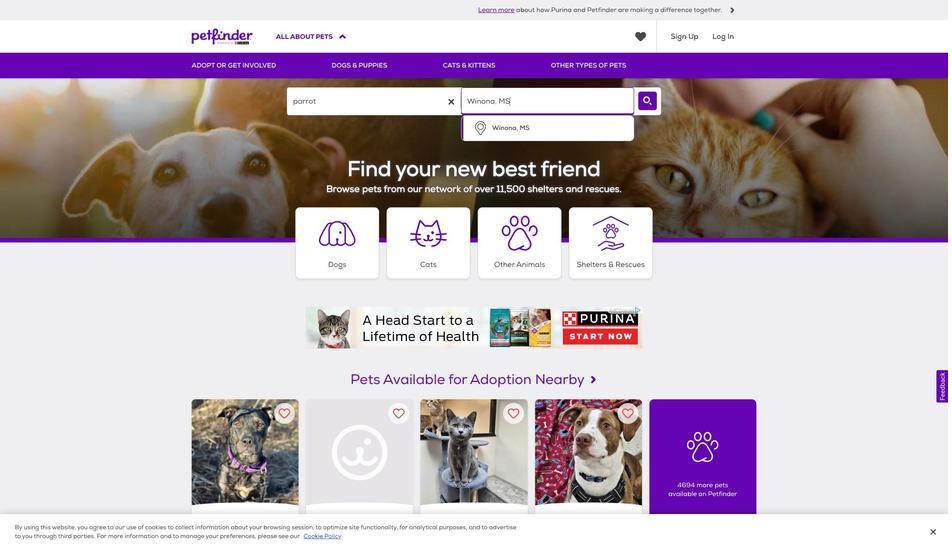 Task type: describe. For each thing, give the bounding box(es) containing it.
advertisement element
[[306, 307, 643, 348]]

petfinder logo image
[[192, 20, 253, 53]]

favorite precious image
[[279, 408, 290, 419]]

favorite tuna image
[[393, 408, 405, 419]]

precious, adoptable, adult female mixed breed, in grand rapids, mi. image
[[192, 399, 299, 506]]

primary element
[[192, 53, 757, 78]]

privacy alert dialog
[[0, 514, 948, 552]]



Task type: locate. For each thing, give the bounding box(es) containing it.
rowan, adoptable, young male domestic short hair, in grand rapids, mi. image
[[421, 399, 528, 506]]

9c2b2 image
[[730, 7, 735, 13]]

jeremiah frogs, adoptable, baby male terrier, in wyoming, mi. image
[[535, 399, 642, 506]]

favorite jeremiah frogs image
[[622, 408, 634, 419]]

favorite rowan image
[[508, 408, 519, 419]]

Search Terrier, Kitten, etc. text field
[[287, 88, 460, 115]]

Enter City, State, or ZIP text field
[[461, 88, 634, 115]]



Task type: vqa. For each thing, say whether or not it's contained in the screenshot.
available
no



